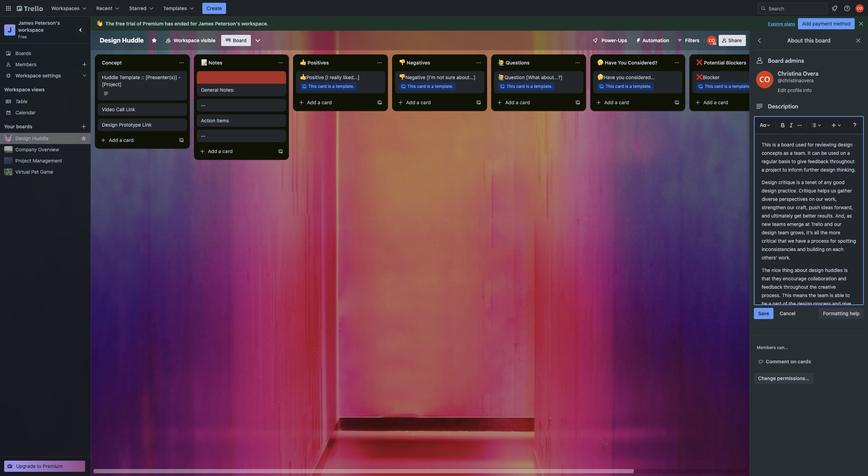 Task type: locate. For each thing, give the bounding box(es) containing it.
👍positive [i really liked...] link
[[300, 74, 381, 81]]

🙋 questions
[[499, 60, 530, 66]]

all
[[815, 230, 820, 236]]

process
[[812, 238, 830, 244], [814, 301, 832, 307]]

search image
[[761, 6, 767, 11]]

basis
[[779, 159, 791, 164]]

of right trial
[[137, 21, 142, 27]]

@christinaovera
[[778, 78, 814, 83]]

add a card for negatives
[[406, 100, 431, 105]]

company
[[15, 147, 37, 153]]

2 vertical spatial for
[[831, 238, 837, 244]]

the
[[821, 230, 828, 236], [810, 284, 818, 290], [809, 293, 817, 298], [789, 301, 796, 307]]

Concept text field
[[98, 57, 175, 68]]

is down the ❌blocker "link"
[[725, 84, 728, 89]]

design huddle up company overview
[[15, 135, 49, 141]]

add a card button for notes
[[197, 146, 275, 157]]

template. down not
[[435, 84, 454, 89]]

design up moments.
[[798, 301, 813, 307]]

as
[[784, 150, 789, 156], [848, 213, 853, 219]]

prototype
[[119, 122, 141, 128]]

others'
[[762, 255, 778, 261]]

peterson's up the board link
[[215, 21, 240, 27]]

members up sm image
[[757, 345, 777, 351]]

0 vertical spatial team
[[778, 230, 790, 236]]

2 horizontal spatial of
[[819, 179, 823, 185]]

back to home image
[[17, 3, 43, 14]]

this member is an admin of this board. image
[[714, 42, 717, 45]]

0 vertical spatial the
[[105, 21, 114, 27]]

add a card down [i
[[307, 100, 332, 105]]

0 vertical spatial premium
[[143, 21, 164, 27]]

📝 Notes text field
[[197, 57, 274, 68]]

considered?
[[628, 60, 658, 66]]

5 this card is a template. from the left
[[705, 84, 751, 89]]

members for members
[[15, 61, 36, 67]]

add left payment
[[803, 21, 812, 27]]

this down 🙋question
[[507, 84, 515, 89]]

workspace inside popup button
[[15, 73, 41, 79]]

design up collaboration
[[809, 267, 824, 273]]

board admins
[[769, 58, 805, 64]]

call
[[116, 106, 125, 112]]

0 horizontal spatial of
[[137, 21, 142, 27]]

1 vertical spatial workspace
[[18, 27, 44, 33]]

a left team.
[[791, 150, 793, 156]]

0 horizontal spatial that
[[762, 276, 771, 282]]

the up crucial
[[789, 301, 796, 307]]

0 horizontal spatial premium
[[43, 464, 63, 470]]

process inside design critique is a tenet of any good design practice. critique helps us gather diverse perspectives on our work, strengthen our craft, push ideas forward, and ultimately get better results. and, as new teams emerge at trello and our design team grows, it's all the more critical that we have a process for spotting inconsistencies and building on each others' work.
[[812, 238, 830, 244]]

sm image
[[758, 359, 766, 366]]

0 vertical spatial that
[[778, 238, 787, 244]]

this left means
[[783, 293, 792, 298]]

1 vertical spatial board
[[769, 58, 784, 64]]

text styles image
[[759, 121, 768, 130]]

template. for not
[[435, 84, 454, 89]]

info
[[804, 87, 812, 93]]

has
[[165, 21, 173, 27]]

1 vertical spatial design huddle
[[15, 135, 49, 141]]

0 horizontal spatial link
[[126, 106, 135, 112]]

add down action items in the left top of the page
[[208, 148, 217, 154]]

0 vertical spatial --
[[201, 102, 206, 108]]

design right reviewing
[[838, 142, 853, 148]]

of left "any"
[[819, 179, 823, 185]]

add for concept
[[109, 137, 118, 143]]

-
[[179, 74, 181, 80], [201, 102, 203, 108], [203, 102, 206, 108], [201, 133, 203, 139], [203, 133, 206, 139]]

0 horizontal spatial members
[[15, 61, 36, 67]]

james peterson's workspace link
[[18, 20, 61, 33]]

the inside design critique is a tenet of any good design practice. critique helps us gather diverse perspectives on our work, strengthen our craft, push ideas forward, and ultimately get better results. and, as new teams emerge at trello and our design team grows, it's all the more critical that we have a process for spotting inconsistencies and building on each others' work.
[[821, 230, 828, 236]]

0 vertical spatial workspace
[[174, 37, 200, 43]]

4 this card is a template. from the left
[[606, 84, 652, 89]]

🤔 Have You Considered? text field
[[594, 57, 670, 68]]

template. for about...?]
[[534, 84, 553, 89]]

critical
[[762, 238, 777, 244]]

add down 🙋question
[[506, 100, 515, 105]]

1 horizontal spatial the
[[762, 267, 771, 273]]

0 horizontal spatial used
[[796, 142, 807, 148]]

for up it on the right top of the page
[[808, 142, 814, 148]]

questions
[[506, 60, 530, 66]]

1 vertical spatial for
[[808, 142, 814, 148]]

1 horizontal spatial used
[[829, 150, 840, 156]]

on up push
[[810, 196, 815, 202]]

add a card button down [i'm
[[395, 97, 473, 108]]

4 template. from the left
[[634, 84, 652, 89]]

thinking.
[[837, 167, 857, 173]]

0 vertical spatial design huddle
[[100, 37, 144, 44]]

workspace navigation collapse icon image
[[76, 25, 86, 35]]

reviewing
[[816, 142, 837, 148]]

0 horizontal spatial as
[[784, 150, 789, 156]]

the right the 👋
[[105, 21, 114, 27]]

1 vertical spatial premium
[[43, 464, 63, 470]]

0 horizontal spatial james
[[18, 20, 34, 26]]

feedback up process.
[[762, 284, 783, 290]]

used
[[796, 142, 807, 148], [829, 150, 840, 156]]

workspace
[[174, 37, 200, 43], [15, 73, 41, 79], [4, 87, 30, 93]]

more formatting image
[[796, 121, 805, 130]]

0 horizontal spatial be
[[762, 301, 768, 307]]

our down and,
[[835, 221, 842, 227]]

calendar link
[[15, 109, 87, 116]]

a up thinking. at the right top of the page
[[848, 150, 851, 156]]

1 vertical spatial our
[[788, 205, 795, 211]]

1 horizontal spatial of
[[783, 301, 788, 307]]

starred icon image
[[81, 136, 87, 141]]

2 -- from the top
[[201, 133, 206, 139]]

the left nice
[[762, 267, 771, 273]]

2 this card is a template. from the left
[[408, 84, 454, 89]]

cancel button
[[776, 308, 800, 319]]

is down 👍positive [i really liked...]
[[328, 84, 331, 89]]

0 horizontal spatial design huddle
[[15, 135, 49, 141]]

a left tenet
[[802, 179, 805, 185]]

2 horizontal spatial for
[[831, 238, 837, 244]]

and up new
[[762, 213, 771, 219]]

2 vertical spatial of
[[783, 301, 788, 307]]

throughout inside the nice thing about design huddles is that they encourage collaboration and feedback throughout the creative process. this means the team is able to be a part of the design process and give input at crucial moments.
[[784, 284, 809, 290]]

0 vertical spatial our
[[817, 196, 824, 202]]

0 horizontal spatial peterson's
[[35, 20, 60, 26]]

this card is a template. for [i'm
[[408, 84, 454, 89]]

-- up action
[[201, 102, 206, 108]]

create from template… image for 🤔have you considered...
[[675, 100, 680, 105]]

this card is a template. down the ❌blocker "link"
[[705, 84, 751, 89]]

editor toolbar toolbar
[[758, 120, 861, 131]]

this card is a template. for [i
[[309, 84, 355, 89]]

our
[[817, 196, 824, 202], [788, 205, 795, 211], [835, 221, 842, 227]]

add a card down 🙋question
[[506, 100, 530, 105]]

this down 🤔have
[[606, 84, 615, 89]]

🙋 Questions text field
[[494, 57, 571, 68]]

0 vertical spatial -- link
[[201, 102, 282, 109]]

1 horizontal spatial peterson's
[[215, 21, 240, 27]]

throughout inside this is a board used for reviewing design concepts as a team. it can be used on a regular basis to give feedback throughout a project to inform further design thinking.
[[830, 159, 855, 164]]

filters
[[686, 37, 700, 43]]

board link
[[221, 35, 251, 46]]

notes
[[209, 60, 223, 66]]

workspace inside button
[[174, 37, 200, 43]]

workspace visible button
[[161, 35, 220, 46]]

christina overa (christinaovera) image
[[856, 4, 865, 13], [757, 71, 774, 88]]

is inside this is a board used for reviewing design concepts as a team. it can be used on a regular basis to give feedback throughout a project to inform further design thinking.
[[773, 142, 777, 148]]

open information menu image
[[844, 5, 851, 12]]

add down 👍positive
[[307, 100, 317, 105]]

our down helps
[[817, 196, 824, 202]]

board inside the board link
[[233, 37, 247, 43]]

1 horizontal spatial that
[[778, 238, 787, 244]]

1 vertical spatial members
[[757, 345, 777, 351]]

0 vertical spatial give
[[798, 159, 807, 164]]

template. down "👍positive [i really liked...]" link
[[336, 84, 355, 89]]

workspace up the free
[[18, 27, 44, 33]]

0 vertical spatial at
[[806, 221, 810, 227]]

0 horizontal spatial workspace
[[18, 27, 44, 33]]

template. for considered...
[[634, 84, 652, 89]]

this inside the nice thing about design huddles is that they encourage collaboration and feedback throughout the creative process. this means the team is able to be a part of the design process and give input at crucial moments.
[[783, 293, 792, 298]]

1 horizontal spatial feedback
[[808, 159, 829, 164]]

👎negative [i'm not sure about...]
[[399, 74, 476, 80]]

us
[[832, 188, 837, 194]]

j link
[[4, 24, 15, 36]]

1 vertical spatial feedback
[[762, 284, 783, 290]]

huddle inside board name text box
[[122, 37, 144, 44]]

and down "huddles"
[[839, 276, 847, 282]]

0 horizontal spatial our
[[788, 205, 795, 211]]

1 horizontal spatial james
[[198, 21, 214, 27]]

throughout up thinking. at the right top of the page
[[830, 159, 855, 164]]

workspace up table
[[4, 87, 30, 93]]

give inside this is a board used for reviewing design concepts as a team. it can be used on a regular basis to give feedback throughout a project to inform further design thinking.
[[798, 159, 807, 164]]

as inside design critique is a tenet of any good design practice. critique helps us gather diverse perspectives on our work, strengthen our craft, push ideas forward, and ultimately get better results. and, as new teams emerge at trello and our design team grows, it's all the more critical that we have a process for spotting inconsistencies and building on each others' work.
[[848, 213, 853, 219]]

1 horizontal spatial for
[[808, 142, 814, 148]]

a down 🙋question [what about...?]
[[531, 84, 533, 89]]

3 template. from the left
[[534, 84, 553, 89]]

1 this card is a template. from the left
[[309, 84, 355, 89]]

workspace inside the james peterson's workspace free
[[18, 27, 44, 33]]

comment on cards
[[766, 359, 812, 365]]

board
[[233, 37, 247, 43], [769, 58, 784, 64]]

1 vertical spatial huddle
[[102, 74, 118, 80]]

🙋
[[499, 60, 505, 66]]

members for members can…
[[757, 345, 777, 351]]

of inside the nice thing about design huddles is that they encourage collaboration and feedback throughout the creative process. this means the team is able to be a part of the design process and give input at crucial moments.
[[783, 301, 788, 307]]

1 horizontal spatial workspace
[[242, 21, 267, 27]]

potential
[[704, 60, 725, 66]]

virtual
[[15, 169, 30, 175]]

inform
[[789, 167, 803, 173]]

for right the ended
[[191, 21, 197, 27]]

1 horizontal spatial link
[[142, 122, 152, 128]]

1 horizontal spatial huddle
[[102, 74, 118, 80]]

2 vertical spatial workspace
[[4, 87, 30, 93]]

peterson's down back to home image
[[35, 20, 60, 26]]

positives
[[308, 60, 329, 66]]

0 horizontal spatial throughout
[[784, 284, 809, 290]]

feedback down 'can'
[[808, 159, 829, 164]]

to
[[792, 159, 797, 164], [783, 167, 788, 173], [846, 293, 851, 298], [37, 464, 41, 470]]

creative
[[819, 284, 837, 290]]

0 vertical spatial be
[[822, 150, 828, 156]]

template
[[119, 74, 140, 80]]

a down 🤔have you considered... on the top right of the page
[[630, 84, 632, 89]]

at down part
[[775, 309, 779, 315]]

5 template. from the left
[[733, 84, 751, 89]]

general
[[201, 87, 219, 93]]

1 vertical spatial be
[[762, 301, 768, 307]]

1 horizontal spatial board
[[769, 58, 784, 64]]

cards
[[798, 359, 812, 365]]

able
[[835, 293, 845, 298]]

2 horizontal spatial huddle
[[122, 37, 144, 44]]

1 vertical spatial of
[[819, 179, 823, 185]]

this is a board used for reviewing design concepts as a team. it can be used on a regular basis to give feedback throughout a project to inform further design thinking.
[[762, 142, 857, 173]]

1 vertical spatial that
[[762, 276, 771, 282]]

1 horizontal spatial give
[[843, 301, 852, 307]]

ultimately
[[772, 213, 794, 219]]

Main content area, start typing to enter text. text field
[[762, 141, 858, 351]]

0 vertical spatial huddle
[[122, 37, 144, 44]]

1 vertical spatial --
[[201, 133, 206, 139]]

upgrade to premium
[[16, 464, 63, 470]]

spotting
[[838, 238, 857, 244]]

add a card for have
[[605, 100, 630, 105]]

1 template. from the left
[[336, 84, 355, 89]]

1 horizontal spatial design huddle
[[100, 37, 144, 44]]

workspace
[[242, 21, 267, 27], [18, 27, 44, 33]]

0 horizontal spatial give
[[798, 159, 807, 164]]

james
[[18, 20, 34, 26], [198, 21, 214, 27]]

huddle up [project]
[[102, 74, 118, 80]]

is right "huddles"
[[845, 267, 848, 273]]

1 vertical spatial give
[[843, 301, 852, 307]]

create from template… image
[[377, 100, 383, 105], [575, 100, 581, 105], [675, 100, 680, 105], [179, 138, 184, 143], [278, 149, 284, 154]]

a left part
[[769, 301, 772, 307]]

design down "project"
[[762, 179, 778, 185]]

banner
[[91, 17, 869, 31]]

1 vertical spatial link
[[142, 122, 152, 128]]

0 horizontal spatial board
[[782, 142, 795, 148]]

this for 🤔have you considered...
[[606, 84, 615, 89]]

design huddle
[[100, 37, 144, 44], [15, 135, 49, 141]]

0 horizontal spatial for
[[191, 21, 197, 27]]

0 vertical spatial process
[[812, 238, 830, 244]]

this for 👍positive [i really liked...]
[[309, 84, 317, 89]]

workspace down 👋 the free trial of premium has ended for james peterson's workspace .
[[174, 37, 200, 43]]

workspace views
[[4, 87, 45, 93]]

give inside the nice thing about design huddles is that they encourage collaboration and feedback throughout the creative process. this means the team is able to be a part of the design process and give input at crucial moments.
[[843, 301, 852, 307]]

as up the basis
[[784, 150, 789, 156]]

on
[[841, 150, 847, 156], [810, 196, 815, 202], [827, 246, 832, 252], [791, 359, 797, 365]]

can…
[[778, 345, 789, 351]]

0 vertical spatial workspace
[[242, 21, 267, 27]]

1 vertical spatial throughout
[[784, 284, 809, 290]]

2 template. from the left
[[435, 84, 454, 89]]

christina overa (christinaovera) image
[[707, 36, 717, 45]]

add a card button for questions
[[494, 97, 573, 108]]

be right 'can'
[[822, 150, 828, 156]]

is right critique
[[797, 179, 801, 185]]

this card is a template. down 👍positive [i really liked...]
[[309, 84, 355, 89]]

0 vertical spatial feedback
[[808, 159, 829, 164]]

a down the ❌blocker "link"
[[729, 84, 732, 89]]

board right the this
[[816, 37, 831, 44]]

1 horizontal spatial be
[[822, 150, 828, 156]]

create from template… image
[[476, 100, 482, 105]]

1 vertical spatial the
[[762, 267, 771, 273]]

👎 Negatives text field
[[395, 57, 472, 68]]

template. for really
[[336, 84, 355, 89]]

good
[[834, 179, 845, 185]]

results.
[[818, 213, 835, 219]]

-- link down general notes: link
[[201, 102, 282, 109]]

the right all
[[821, 230, 828, 236]]

add a card button for have
[[594, 97, 672, 108]]

your boards with 4 items element
[[4, 123, 71, 131]]

1 vertical spatial team
[[818, 293, 829, 298]]

👍 positives
[[300, 60, 329, 66]]

1 horizontal spatial members
[[757, 345, 777, 351]]

1 horizontal spatial as
[[848, 213, 853, 219]]

board
[[816, 37, 831, 44], [782, 142, 795, 148]]

formatting help link
[[820, 308, 865, 319]]

project
[[766, 167, 782, 173]]

is left able at right
[[830, 293, 834, 298]]

1 horizontal spatial board
[[816, 37, 831, 44]]

link right call
[[126, 106, 135, 112]]

0 horizontal spatial at
[[775, 309, 779, 315]]

be inside this is a board used for reviewing design concepts as a team. it can be used on a regular basis to give feedback throughout a project to inform further design thinking.
[[822, 150, 828, 156]]

trello
[[812, 221, 824, 227]]

is
[[328, 84, 331, 89], [427, 84, 431, 89], [526, 84, 530, 89], [626, 84, 629, 89], [725, 84, 728, 89], [773, 142, 777, 148], [797, 179, 801, 185], [845, 267, 848, 273], [830, 293, 834, 298]]

link for design prototype link
[[142, 122, 152, 128]]

have
[[796, 238, 807, 244]]

huddle inside huddle template :: [presenter(s)] - [project]
[[102, 74, 118, 80]]

1 vertical spatial as
[[848, 213, 853, 219]]

add for 🤔 have you considered?
[[605, 100, 614, 105]]

0 vertical spatial link
[[126, 106, 135, 112]]

0 notifications image
[[831, 4, 839, 13]]

a down really
[[333, 84, 335, 89]]

edit profile info
[[778, 87, 812, 93]]

this up the concepts
[[762, 142, 772, 148]]

this card is a template. down 🙋question [what about...?]
[[507, 84, 553, 89]]

add a card button down really
[[296, 97, 374, 108]]

add down 🤔have
[[605, 100, 614, 105]]

better
[[803, 213, 817, 219]]

add a card down you
[[605, 100, 630, 105]]

design down free
[[100, 37, 121, 44]]

the down collaboration
[[810, 284, 818, 290]]

[i
[[326, 74, 329, 80]]

boards
[[16, 124, 32, 130]]

add down 👎negative at the left of the page
[[406, 100, 416, 105]]

1 horizontal spatial at
[[806, 221, 810, 227]]

to inside the nice thing about design huddles is that they encourage collaboration and feedback throughout the creative process. this means the team is able to be a part of the design process and give input at crucial moments.
[[846, 293, 851, 298]]

design huddle inside board name text box
[[100, 37, 144, 44]]

.
[[267, 21, 269, 27]]

workspaces button
[[47, 3, 91, 14]]

our down perspectives
[[788, 205, 795, 211]]

lists image
[[810, 121, 819, 130]]

1 horizontal spatial christina overa (christinaovera) image
[[856, 4, 865, 13]]

1 vertical spatial process
[[814, 301, 832, 307]]

this card is a template.
[[309, 84, 355, 89], [408, 84, 454, 89], [507, 84, 553, 89], [606, 84, 652, 89], [705, 84, 751, 89]]

this for 👎negative [i'm not sure about...]
[[408, 84, 416, 89]]

huddle
[[122, 37, 144, 44], [102, 74, 118, 80], [32, 135, 49, 141]]

of inside design critique is a tenet of any good design practice. critique helps us gather diverse perspectives on our work, strengthen our craft, push ideas forward, and ultimately get better results. and, as new teams emerge at trello and our design team grows, it's all the more critical that we have a process for spotting inconsistencies and building on each others' work.
[[819, 179, 823, 185]]

is down 🤔have you considered... on the top right of the page
[[626, 84, 629, 89]]

board left customize views 'image'
[[233, 37, 247, 43]]

change permissions…
[[759, 376, 810, 382]]

1 vertical spatial at
[[775, 309, 779, 315]]

used up team.
[[796, 142, 807, 148]]

add a card button for positives
[[296, 97, 374, 108]]

1 vertical spatial christina overa (christinaovera) image
[[757, 71, 774, 88]]

feedback inside this is a board used for reviewing design concepts as a team. it can be used on a regular basis to give feedback throughout a project to inform further design thinking.
[[808, 159, 829, 164]]

board up team.
[[782, 142, 795, 148]]

this
[[805, 37, 815, 44]]

add a card button down the ❌blocker "link"
[[693, 97, 771, 108]]

add down ❌blocker
[[704, 100, 713, 105]]

0 vertical spatial throughout
[[830, 159, 855, 164]]

add a card button down [what
[[494, 97, 573, 108]]

add for 🙋 questions
[[506, 100, 515, 105]]

2 vertical spatial our
[[835, 221, 842, 227]]

part
[[773, 301, 782, 307]]

for down more
[[831, 238, 837, 244]]

0 vertical spatial board
[[233, 37, 247, 43]]

2 vertical spatial huddle
[[32, 135, 49, 141]]

🤔 have you considered?
[[598, 60, 658, 66]]

team down creative
[[818, 293, 829, 298]]

that left they
[[762, 276, 771, 282]]

👎negative [i'm not sure about...] link
[[399, 74, 480, 81]]

1 vertical spatial -- link
[[201, 133, 282, 140]]

0 horizontal spatial huddle
[[32, 135, 49, 141]]

0 vertical spatial members
[[15, 61, 36, 67]]

0 horizontal spatial board
[[233, 37, 247, 43]]

huddle template :: [presenter(s)] - [project]
[[102, 74, 181, 87]]

add board image
[[81, 124, 87, 130]]

add a card button down 🤔have you considered... link
[[594, 97, 672, 108]]

3 this card is a template. from the left
[[507, 84, 553, 89]]

pet
[[31, 169, 39, 175]]

as right and,
[[848, 213, 853, 219]]

members link
[[0, 59, 91, 70]]



Task type: describe. For each thing, give the bounding box(es) containing it.
a down you
[[615, 100, 618, 105]]

the inside the nice thing about design huddles is that they encourage collaboration and feedback throughout the creative process. this means the team is able to be a part of the design process and give input at crucial moments.
[[762, 267, 771, 273]]

create from template… image for 🙋question [what about...?]
[[575, 100, 581, 105]]

your
[[4, 124, 15, 130]]

to right upgrade
[[37, 464, 41, 470]]

that inside the nice thing about design huddles is that they encourage collaboration and feedback throughout the creative process. this means the team is able to be a part of the design process and give input at crucial moments.
[[762, 276, 771, 282]]

your boards
[[4, 124, 32, 130]]

banner containing 👋
[[91, 17, 869, 31]]

practice.
[[778, 188, 798, 194]]

create
[[207, 5, 222, 11]]

power-
[[602, 37, 619, 43]]

free
[[116, 21, 125, 27]]

virtual pet game
[[15, 169, 53, 175]]

visible
[[201, 37, 216, 43]]

👍positive [i really liked...]
[[300, 74, 360, 80]]

table
[[15, 98, 27, 104]]

team inside design critique is a tenet of any good design practice. critique helps us gather diverse perspectives on our work, strengthen our craft, push ideas forward, and ultimately get better results. and, as new teams emerge at trello and our design team grows, it's all the more critical that we have a process for spotting inconsistencies and building on each others' work.
[[778, 230, 790, 236]]

starred button
[[125, 3, 158, 14]]

design inside design critique is a tenet of any good design practice. critique helps us gather diverse perspectives on our work, strengthen our craft, push ideas forward, and ultimately get better results. and, as new teams emerge at trello and our design team grows, it's all the more critical that we have a process for spotting inconsistencies and building on each others' work.
[[762, 179, 778, 185]]

this for ❌blocker
[[705, 84, 714, 89]]

concepts
[[762, 150, 783, 156]]

❌blocker link
[[697, 74, 778, 81]]

0 vertical spatial christina overa (christinaovera) image
[[856, 4, 865, 13]]

peterson's inside the james peterson's workspace free
[[35, 20, 60, 26]]

about...]
[[457, 74, 476, 80]]

we
[[789, 238, 795, 244]]

design up critical
[[762, 230, 777, 236]]

on left each
[[827, 246, 832, 252]]

project management
[[15, 158, 62, 164]]

design down the video
[[102, 122, 118, 128]]

1 -- link from the top
[[201, 102, 282, 109]]

link for video call link
[[126, 106, 135, 112]]

at inside design critique is a tenet of any good design practice. critique helps us gather diverse perspectives on our work, strengthen our craft, push ideas forward, and ultimately get better results. and, as new teams emerge at trello and our design team grows, it's all the more critical that we have a process for spotting inconsistencies and building on each others' work.
[[806, 221, 810, 227]]

❌
[[697, 60, 703, 66]]

[project]
[[102, 81, 122, 87]]

this card is a template. for [what
[[507, 84, 553, 89]]

❌ Potential Blockers text field
[[693, 57, 770, 68]]

the right means
[[809, 293, 817, 298]]

star or unstar board image
[[152, 38, 157, 43]]

workspace settings button
[[0, 70, 91, 81]]

[i'm
[[427, 74, 436, 80]]

tenet
[[806, 179, 818, 185]]

starred
[[129, 5, 147, 11]]

0 vertical spatial of
[[137, 21, 142, 27]]

is inside design critique is a tenet of any good design practice. critique helps us gather diverse perspectives on our work, strengthen our craft, push ideas forward, and ultimately get better results. and, as new teams emerge at trello and our design team grows, it's all the more critical that we have a process for spotting inconsistencies and building on each others' work.
[[797, 179, 801, 185]]

design up "company"
[[15, 135, 31, 141]]

save
[[759, 311, 770, 317]]

and down able at right
[[833, 301, 841, 307]]

for inside design critique is a tenet of any good design practice. critique helps us gather diverse perspectives on our work, strengthen our craft, push ideas forward, and ultimately get better results. and, as new teams emerge at trello and our design team grows, it's all the more critical that we have a process for spotting inconsistencies and building on each others' work.
[[831, 238, 837, 244]]

overa
[[804, 71, 819, 77]]

christina overa @christinaovera
[[778, 71, 819, 83]]

0 horizontal spatial christina overa (christinaovera) image
[[757, 71, 774, 88]]

a left "project"
[[762, 167, 765, 173]]

get
[[795, 213, 802, 219]]

design up "any"
[[821, 167, 836, 173]]

each
[[833, 246, 844, 252]]

really
[[330, 74, 342, 80]]

to down the basis
[[783, 167, 788, 173]]

table link
[[15, 98, 87, 105]]

share
[[729, 37, 742, 43]]

feedback inside the nice thing about design huddles is that they encourage collaboration and feedback throughout the creative process. this means the team is able to be a part of the design process and give input at crucial moments.
[[762, 284, 783, 290]]

can
[[813, 150, 821, 156]]

and,
[[836, 213, 846, 219]]

this card is a template. for you
[[606, 84, 652, 89]]

workspace for workspace settings
[[15, 73, 41, 79]]

workspace for workspace visible
[[174, 37, 200, 43]]

add inside add payment method button
[[803, 21, 812, 27]]

board for board
[[233, 37, 247, 43]]

teams
[[773, 221, 786, 227]]

not
[[437, 74, 444, 80]]

james inside the james peterson's workspace free
[[18, 20, 34, 26]]

workspace for workspace views
[[4, 87, 30, 93]]

boards
[[15, 50, 31, 56]]

a inside the nice thing about design huddles is that they encourage collaboration and feedback throughout the creative process. this means the team is able to be a part of the design process and give input at crucial moments.
[[769, 301, 772, 307]]

design inside board name text box
[[100, 37, 121, 44]]

and down have
[[798, 246, 806, 252]]

1 -- from the top
[[201, 102, 206, 108]]

wave image
[[96, 21, 103, 27]]

items
[[217, 118, 229, 124]]

a down [i'm
[[432, 84, 434, 89]]

a down 🙋question
[[516, 100, 519, 105]]

add a card button down design prototype link link
[[98, 135, 176, 146]]

👍 Positives text field
[[296, 57, 373, 68]]

sm image
[[633, 35, 643, 45]]

primary element
[[0, 0, 869, 17]]

on left cards
[[791, 359, 797, 365]]

more
[[830, 230, 841, 236]]

a down 👎negative at the left of the page
[[417, 100, 420, 105]]

a down design prototype link
[[119, 137, 122, 143]]

2 horizontal spatial our
[[835, 221, 842, 227]]

add a card down ❌blocker
[[704, 100, 729, 105]]

input
[[762, 309, 774, 315]]

Search field
[[767, 3, 828, 14]]

a down 👍positive
[[318, 100, 321, 105]]

automation
[[643, 37, 670, 43]]

work.
[[779, 255, 791, 261]]

process.
[[762, 293, 781, 298]]

recent
[[96, 5, 113, 11]]

payment
[[813, 21, 833, 27]]

2 -- link from the top
[[201, 133, 282, 140]]

cancel
[[780, 311, 796, 317]]

::
[[141, 74, 144, 80]]

considered...
[[626, 74, 656, 80]]

👎
[[399, 60, 406, 66]]

collaboration
[[808, 276, 837, 282]]

means
[[793, 293, 808, 298]]

comment
[[766, 359, 790, 365]]

is down [i'm
[[427, 84, 431, 89]]

0 horizontal spatial the
[[105, 21, 114, 27]]

change
[[759, 376, 777, 382]]

boards link
[[0, 48, 91, 59]]

add a card for positives
[[307, 100, 332, 105]]

open help dialog image
[[851, 121, 860, 130]]

add a card button for negatives
[[395, 97, 473, 108]]

add for 📝 notes
[[208, 148, 217, 154]]

0 vertical spatial for
[[191, 21, 197, 27]]

about...?]
[[541, 74, 563, 80]]

you
[[617, 74, 625, 80]]

this for 🙋question [what about...?]
[[507, 84, 515, 89]]

a up the concepts
[[778, 142, 781, 148]]

as inside this is a board used for reviewing design concepts as a team. it can be used on a regular basis to give feedback throughout a project to inform further design thinking.
[[784, 150, 789, 156]]

ended
[[175, 21, 189, 27]]

formatting help
[[824, 311, 860, 317]]

team.
[[795, 150, 807, 156]]

thing
[[783, 267, 794, 273]]

inconsistencies
[[762, 246, 797, 252]]

helps
[[818, 188, 830, 194]]

👎 negatives
[[399, 60, 431, 66]]

company overview
[[15, 147, 59, 153]]

perspectives
[[780, 196, 808, 202]]

views
[[31, 87, 45, 93]]

filters button
[[675, 35, 702, 46]]

and down results.
[[825, 221, 833, 227]]

board for board admins
[[769, 58, 784, 64]]

at inside the nice thing about design huddles is that they encourage collaboration and feedback throughout the creative process. this means the team is able to be a part of the design process and give input at crucial moments.
[[775, 309, 779, 315]]

bold ⌘b image
[[779, 121, 788, 130]]

explore
[[769, 21, 784, 27]]

crucial
[[780, 309, 795, 315]]

is down 🙋question [what about...?]
[[526, 84, 530, 89]]

for inside this is a board used for reviewing design concepts as a team. it can be used on a regular basis to give feedback throughout a project to inform further design thinking.
[[808, 142, 814, 148]]

board inside this is a board used for reviewing design concepts as a team. it can be used on a regular basis to give feedback throughout a project to inform further design thinking.
[[782, 142, 795, 148]]

plans
[[785, 21, 796, 27]]

0 vertical spatial board
[[816, 37, 831, 44]]

admins
[[786, 58, 805, 64]]

this inside this is a board used for reviewing design concepts as a team. it can be used on a regular basis to give feedback throughout a project to inform further design thinking.
[[762, 142, 772, 148]]

🙋question
[[499, 74, 525, 80]]

to up inform
[[792, 159, 797, 164]]

add a card for questions
[[506, 100, 530, 105]]

customize views image
[[254, 37, 261, 44]]

description
[[769, 103, 799, 110]]

- inside huddle template :: [presenter(s)] - [project]
[[179, 74, 181, 80]]

a right have
[[808, 238, 811, 244]]

📝
[[201, 60, 207, 66]]

workspace visible
[[174, 37, 216, 43]]

Board name text field
[[96, 35, 147, 46]]

that inside design critique is a tenet of any good design practice. critique helps us gather diverse perspectives on our work, strengthen our craft, push ideas forward, and ultimately get better results. and, as new teams emerge at trello and our design team grows, it's all the more critical that we have a process for spotting inconsistencies and building on each others' work.
[[778, 238, 787, 244]]

1 horizontal spatial our
[[817, 196, 824, 202]]

add a card for notes
[[208, 148, 233, 154]]

italic ⌘i image
[[788, 121, 796, 130]]

video call link
[[102, 106, 135, 112]]

team inside the nice thing about design huddles is that they encourage collaboration and feedback throughout the creative process. this means the team is able to be a part of the design process and give input at crucial moments.
[[818, 293, 829, 298]]

huddle template :: [presenter(s)] - [project] link
[[102, 74, 183, 88]]

james peterson's workspace free
[[18, 20, 61, 39]]

1 vertical spatial used
[[829, 150, 840, 156]]

recent button
[[92, 3, 124, 14]]

huddles
[[826, 267, 843, 273]]

add for 👎 negatives
[[406, 100, 416, 105]]

a down items
[[219, 148, 221, 154]]

👍
[[300, 60, 307, 66]]

action items
[[201, 118, 229, 124]]

design up diverse
[[762, 188, 777, 194]]

christina
[[778, 71, 802, 77]]

upgrade to premium link
[[4, 461, 85, 472]]

method
[[834, 21, 851, 27]]

0 vertical spatial used
[[796, 142, 807, 148]]

a down ❌blocker
[[714, 100, 717, 105]]

add a card down design prototype link
[[109, 137, 134, 143]]

video
[[102, 106, 115, 112]]

create from template… image for 👍positive [i really liked...]
[[377, 100, 383, 105]]

add for 👍 positives
[[307, 100, 317, 105]]

process inside the nice thing about design huddles is that they encourage collaboration and feedback throughout the creative process. this means the team is able to be a part of the design process and give input at crucial moments.
[[814, 301, 832, 307]]

🙋question [what about...?] link
[[499, 74, 580, 81]]

be inside the nice thing about design huddles is that they encourage collaboration and feedback throughout the creative process. this means the team is able to be a part of the design process and give input at crucial moments.
[[762, 301, 768, 307]]

on inside this is a board used for reviewing design concepts as a team. it can be used on a regular basis to give feedback throughout a project to inform further design thinking.
[[841, 150, 847, 156]]

1 horizontal spatial premium
[[143, 21, 164, 27]]



Task type: vqa. For each thing, say whether or not it's contained in the screenshot.
switch
no



